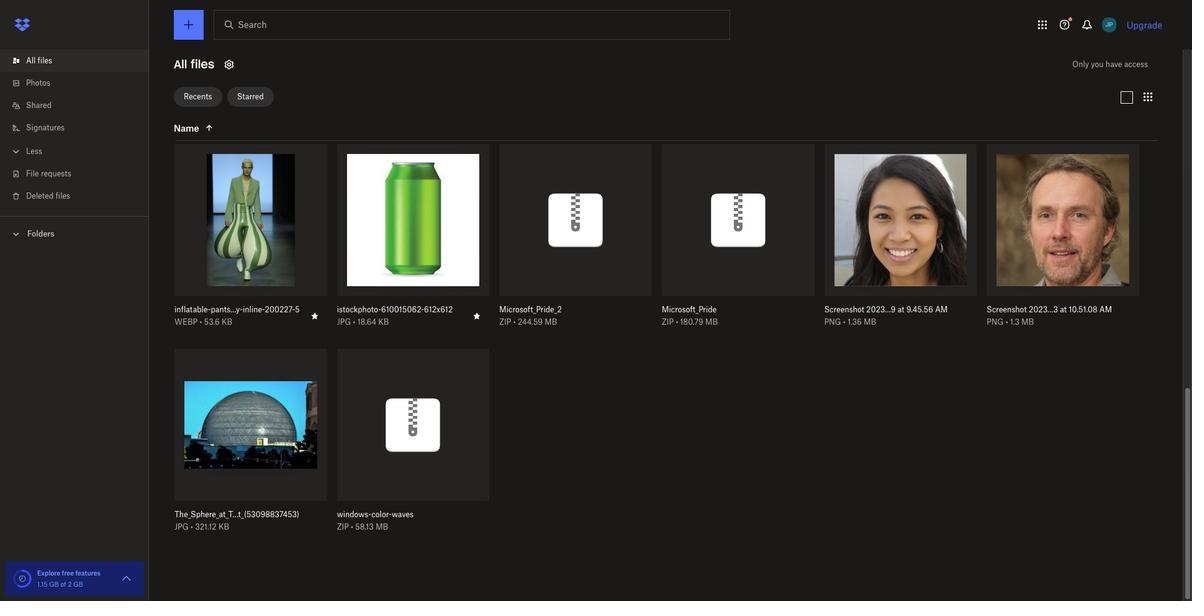 Task type: locate. For each thing, give the bounding box(es) containing it.
files inside deleted files link
[[56, 191, 70, 201]]

screenshot 2023…9 at 9.45.56 am png • 1.36 mb
[[825, 305, 948, 327]]

all files
[[26, 56, 52, 65], [174, 57, 215, 71]]

1 am from the left
[[935, 305, 948, 314]]

• left 1.36
[[843, 318, 846, 327]]

am for screenshot 2023…9 at 9.45.56 am
[[935, 305, 948, 314]]

zip left 180.79
[[662, 318, 674, 327]]

2 screenshot from the left
[[987, 305, 1027, 314]]

kb right 18.64
[[378, 318, 389, 327]]

color-
[[372, 510, 392, 519]]

1 at from the left
[[898, 305, 905, 314]]

screenshot 2023…3 at 10.51.08 am button
[[987, 305, 1112, 315]]

am for screenshot 2023…3 at 10.51.08 am
[[1100, 305, 1112, 314]]

all files inside list item
[[26, 56, 52, 65]]

inline-
[[243, 305, 265, 314]]

jpg inside istockphoto-610015062-612x612 jpg • 18.64 kb
[[337, 318, 351, 327]]

files left folder settings image
[[191, 57, 215, 71]]

0 horizontal spatial all
[[26, 56, 36, 65]]

mb right 1.36
[[864, 318, 877, 327]]

jp button
[[1100, 15, 1120, 35]]

microsoft_pride_2 zip • 244.59 mb
[[500, 305, 562, 327]]

2 horizontal spatial zip
[[662, 318, 674, 327]]

screenshot inside screenshot 2023…9 at 9.45.56 am png • 1.36 mb
[[825, 305, 865, 314]]

1 vertical spatial jpg
[[175, 522, 189, 532]]

photos
[[26, 78, 50, 88]]

1 horizontal spatial zip
[[500, 318, 511, 327]]

• left 18.64
[[353, 318, 356, 327]]

istockphoto-610015062-612x612 button
[[337, 305, 462, 315]]

inflatable-pants…y-inline-200227-5 button
[[175, 305, 300, 315]]

all files up the recents
[[174, 57, 215, 71]]

files
[[38, 56, 52, 65], [191, 57, 215, 71], [56, 191, 70, 201]]

jpg down istockphoto-
[[337, 318, 351, 327]]

folder settings image
[[222, 57, 237, 72]]

1 horizontal spatial png
[[987, 318, 1004, 327]]

dropbox image
[[10, 12, 35, 37]]

photos link
[[10, 72, 149, 94]]

1 horizontal spatial gb
[[73, 581, 83, 588]]

• inside istockphoto-610015062-612x612 jpg • 18.64 kb
[[353, 318, 356, 327]]

all up the recents
[[174, 57, 187, 71]]

screenshot inside screenshot 2023…3 at 10.51.08 am png • 1.3 mb
[[987, 305, 1027, 314]]

file, microsoft_pride_2.zip row
[[495, 144, 652, 336]]

mb down microsoft_pride_2 button
[[545, 318, 557, 327]]

zip
[[500, 318, 511, 327], [662, 318, 674, 327], [337, 522, 349, 532]]

screenshot
[[825, 305, 865, 314], [987, 305, 1027, 314]]

at inside screenshot 2023…3 at 10.51.08 am png • 1.3 mb
[[1060, 305, 1067, 314]]

0 horizontal spatial am
[[935, 305, 948, 314]]

0 horizontal spatial at
[[898, 305, 905, 314]]

0 horizontal spatial screenshot
[[825, 305, 865, 314]]

1 horizontal spatial files
[[56, 191, 70, 201]]

signatures link
[[10, 117, 149, 139]]

explore
[[37, 569, 60, 577]]

all files up the 'photos'
[[26, 56, 52, 65]]

am right '9.45.56'
[[935, 305, 948, 314]]

mb down microsoft_pride button
[[705, 318, 718, 327]]

name
[[174, 123, 199, 133]]

microsoft_pride
[[662, 305, 717, 314]]

1 horizontal spatial all files
[[174, 57, 215, 71]]

list
[[0, 42, 149, 216]]

less image
[[10, 145, 22, 158]]

files for the all files link
[[38, 56, 52, 65]]

screenshot up 1.36
[[825, 305, 865, 314]]

mb right 1.3
[[1022, 318, 1034, 327]]

0 horizontal spatial png
[[825, 318, 841, 327]]

screenshot 2023…3 at 10.51.08 am png • 1.3 mb
[[987, 305, 1112, 327]]

screenshot up 1.3
[[987, 305, 1027, 314]]

files up the 'photos'
[[38, 56, 52, 65]]

2 am from the left
[[1100, 305, 1112, 314]]

deleted files
[[26, 191, 70, 201]]

244.59
[[518, 318, 543, 327]]

file, screenshot 2023-10-19 at 9.45.56 am.png row
[[820, 144, 977, 336]]

zip inside microsoft_pride_2 zip • 244.59 mb
[[500, 318, 511, 327]]

all up the 'photos'
[[26, 56, 36, 65]]

files right deleted
[[56, 191, 70, 201]]

the_sphere_at_t…t_(53098837453) button
[[175, 510, 300, 520]]

at
[[898, 305, 905, 314], [1060, 305, 1067, 314]]

file, microsoft_pride.zip row
[[657, 144, 815, 336]]

file, windows-color-waves.zip row
[[332, 349, 490, 541]]

mb
[[545, 318, 557, 327], [705, 318, 718, 327], [864, 318, 877, 327], [1022, 318, 1034, 327], [376, 522, 388, 532]]

am inside screenshot 2023…3 at 10.51.08 am png • 1.3 mb
[[1100, 305, 1112, 314]]

zip left '244.59'
[[500, 318, 511, 327]]

0 horizontal spatial files
[[38, 56, 52, 65]]

shared link
[[10, 94, 149, 117]]

2 at from the left
[[1060, 305, 1067, 314]]

microsoft_pride button
[[662, 305, 787, 315]]

0 horizontal spatial gb
[[49, 581, 59, 588]]

file requests
[[26, 169, 71, 178]]

png for png • 1.3 mb
[[987, 318, 1004, 327]]

0 horizontal spatial jpg
[[175, 522, 189, 532]]

kb inside inflatable-pants…y-inline-200227-5 webp • 53.6 kb
[[222, 318, 232, 327]]

png left 1.36
[[825, 318, 841, 327]]

• left 321.12
[[191, 522, 193, 532]]

folders button
[[0, 224, 149, 243]]

gb left of
[[49, 581, 59, 588]]

0 vertical spatial jpg
[[337, 318, 351, 327]]

all
[[26, 56, 36, 65], [174, 57, 187, 71]]

• left 53.6
[[200, 318, 202, 327]]

file, screenshot 2023-11-13 at 10.51.08 am.png row
[[982, 144, 1140, 336]]

png inside screenshot 2023…3 at 10.51.08 am png • 1.3 mb
[[987, 318, 1004, 327]]

180.79
[[680, 318, 703, 327]]

1 horizontal spatial am
[[1100, 305, 1112, 314]]

have
[[1106, 60, 1122, 69]]

zip inside the microsoft_pride zip • 180.79 mb
[[662, 318, 674, 327]]

mb down color-
[[376, 522, 388, 532]]

kb down "the_sphere_at_t…t_(53098837453)" button
[[219, 522, 229, 532]]

1 horizontal spatial at
[[1060, 305, 1067, 314]]

jpg left 321.12
[[175, 522, 189, 532]]

4570_university_…pierre_galant_1.0
[[175, 100, 299, 109]]

file, inflatable-pants-today-inline-200227-5.webp row
[[170, 144, 327, 336]]

• left '244.59'
[[513, 318, 516, 327]]

png left 1.3
[[987, 318, 1004, 327]]

mb inside screenshot 2023…3 at 10.51.08 am png • 1.3 mb
[[1022, 318, 1034, 327]]

mb inside microsoft_pride_2 zip • 244.59 mb
[[545, 318, 557, 327]]

1.3
[[1010, 318, 1020, 327]]

png
[[825, 318, 841, 327], [987, 318, 1004, 327]]

deleted files link
[[10, 185, 149, 207]]

files for deleted files link
[[56, 191, 70, 201]]

microsoft_pride zip • 180.79 mb
[[662, 305, 718, 327]]

windows-color-waves button
[[337, 510, 462, 520]]

deleted
[[26, 191, 54, 201]]

• inside screenshot 2023…3 at 10.51.08 am png • 1.3 mb
[[1006, 318, 1008, 327]]

signatures
[[26, 123, 65, 132]]

2 png from the left
[[987, 318, 1004, 327]]

1 screenshot from the left
[[825, 305, 865, 314]]

0 horizontal spatial all files
[[26, 56, 52, 65]]

1 horizontal spatial jpg
[[337, 318, 351, 327]]

• left 58.13
[[351, 522, 353, 532]]

istockphoto-610015062-612x612 jpg • 18.64 kb
[[337, 305, 453, 327]]

less
[[26, 147, 42, 156]]

gb
[[49, 581, 59, 588], [73, 581, 83, 588]]

zip down windows-
[[337, 522, 349, 532]]

am inside screenshot 2023…9 at 9.45.56 am png • 1.36 mb
[[935, 305, 948, 314]]

at left 10.51.08
[[1060, 305, 1067, 314]]

0 horizontal spatial zip
[[337, 522, 349, 532]]

kb down pants…y-
[[222, 318, 232, 327]]

kb
[[222, 318, 232, 327], [378, 318, 389, 327], [219, 522, 229, 532]]

at inside screenshot 2023…9 at 9.45.56 am png • 1.36 mb
[[898, 305, 905, 314]]

file requests link
[[10, 163, 149, 185]]

am right 10.51.08
[[1100, 305, 1112, 314]]

waves
[[392, 510, 414, 519]]

610015062-
[[381, 305, 424, 314]]

files inside the all files link
[[38, 56, 52, 65]]

zip for zip • 180.79 mb
[[662, 318, 674, 327]]

2023…9
[[867, 305, 896, 314]]

windows-
[[337, 510, 372, 519]]

• left 1.3
[[1006, 318, 1008, 327]]

1.36
[[848, 318, 862, 327]]

•
[[200, 318, 202, 327], [353, 318, 356, 327], [513, 318, 516, 327], [676, 318, 678, 327], [843, 318, 846, 327], [1006, 318, 1008, 327], [191, 522, 193, 532], [351, 522, 353, 532]]

shared
[[26, 101, 52, 110]]

png inside screenshot 2023…9 at 9.45.56 am png • 1.36 mb
[[825, 318, 841, 327]]

microsoft_pride_2
[[500, 305, 562, 314]]

am
[[935, 305, 948, 314], [1100, 305, 1112, 314]]

• inside inflatable-pants…y-inline-200227-5 webp • 53.6 kb
[[200, 318, 202, 327]]

jpg
[[337, 318, 351, 327], [175, 522, 189, 532]]

321.12
[[195, 522, 217, 532]]

gb right 2
[[73, 581, 83, 588]]

mb inside the microsoft_pride zip • 180.79 mb
[[705, 318, 718, 327]]

upgrade
[[1127, 20, 1163, 30]]

at left '9.45.56'
[[898, 305, 905, 314]]

200227-
[[265, 305, 295, 314]]

1 png from the left
[[825, 318, 841, 327]]

folders
[[27, 229, 54, 238]]

• left 180.79
[[676, 318, 678, 327]]

1 horizontal spatial screenshot
[[987, 305, 1027, 314]]

18.64
[[358, 318, 376, 327]]



Task type: describe. For each thing, give the bounding box(es) containing it.
53.6
[[204, 318, 220, 327]]

requests
[[41, 169, 71, 178]]

explore free features 1.15 gb of 2 gb
[[37, 569, 101, 588]]

file, the_sphere_at_the_venetian_resort_(53098837453).jpg row
[[170, 349, 327, 541]]

mb inside screenshot 2023…9 at 9.45.56 am png • 1.36 mb
[[864, 318, 877, 327]]

• inside the microsoft_pride zip • 180.79 mb
[[676, 318, 678, 327]]

inflatable-pants…y-inline-200227-5 webp • 53.6 kb
[[175, 305, 300, 327]]

screenshot 2023…9 at 9.45.56 am button
[[825, 305, 950, 315]]

starred
[[237, 92, 264, 102]]

10.51.08
[[1069, 305, 1098, 314]]

file
[[26, 169, 39, 178]]

kb inside istockphoto-610015062-612x612 jpg • 18.64 kb
[[378, 318, 389, 327]]

2
[[68, 581, 72, 588]]

pants…y-
[[211, 305, 243, 314]]

all inside list item
[[26, 56, 36, 65]]

at for 2023…3
[[1060, 305, 1067, 314]]

kb inside the 'the_sphere_at_t…t_(53098837453) jpg • 321.12 kb'
[[219, 522, 229, 532]]

the_sphere_at_t…t_(53098837453) jpg • 321.12 kb
[[175, 510, 299, 532]]

• inside screenshot 2023…9 at 9.45.56 am png • 1.36 mb
[[843, 318, 846, 327]]

upgrade link
[[1127, 20, 1163, 30]]

access
[[1124, 60, 1148, 69]]

only
[[1073, 60, 1089, 69]]

2023…3
[[1029, 305, 1058, 314]]

2 gb from the left
[[73, 581, 83, 588]]

1.15
[[37, 581, 47, 588]]

mb inside windows-color-waves zip • 58.13 mb
[[376, 522, 388, 532]]

jp
[[1106, 20, 1113, 29]]

name button
[[174, 121, 278, 136]]

all files link
[[10, 50, 149, 72]]

4570_university_…pierre_galant_1.0 button
[[175, 100, 300, 110]]

webp
[[175, 318, 198, 327]]

58.13
[[355, 522, 374, 532]]

zip inside windows-color-waves zip • 58.13 mb
[[337, 522, 349, 532]]

screenshot for 1.3
[[987, 305, 1027, 314]]

Search in folder "Dropbox" text field
[[238, 18, 704, 32]]

1 horizontal spatial all
[[174, 57, 187, 71]]

9.45.56
[[907, 305, 933, 314]]

png for png • 1.36 mb
[[825, 318, 841, 327]]

• inside windows-color-waves zip • 58.13 mb
[[351, 522, 353, 532]]

recents
[[184, 92, 212, 102]]

the_sphere_at_t…t_(53098837453)
[[175, 510, 299, 519]]

5
[[295, 305, 300, 314]]

jpg inside the 'the_sphere_at_t…t_(53098837453) jpg • 321.12 kb'
[[175, 522, 189, 532]]

at for 2023…9
[[898, 305, 905, 314]]

file, istockphoto-610015062-612x612.jpg row
[[332, 144, 490, 336]]

free
[[62, 569, 74, 577]]

of
[[60, 581, 66, 588]]

612x612
[[424, 305, 453, 314]]

features
[[75, 569, 101, 577]]

windows-color-waves zip • 58.13 mb
[[337, 510, 414, 532]]

you
[[1091, 60, 1104, 69]]

microsoft_pride_2 button
[[500, 305, 625, 315]]

all files list item
[[0, 50, 149, 72]]

inflatable-
[[175, 305, 211, 314]]

• inside microsoft_pride_2 zip • 244.59 mb
[[513, 318, 516, 327]]

• inside the 'the_sphere_at_t…t_(53098837453) jpg • 321.12 kb'
[[191, 522, 193, 532]]

istockphoto-
[[337, 305, 381, 314]]

quota usage element
[[12, 569, 32, 589]]

only you have access
[[1073, 60, 1148, 69]]

zip for zip • 244.59 mb
[[500, 318, 511, 327]]

1 gb from the left
[[49, 581, 59, 588]]

list containing all files
[[0, 42, 149, 216]]

screenshot for 1.36
[[825, 305, 865, 314]]

2 horizontal spatial files
[[191, 57, 215, 71]]

starred button
[[227, 87, 274, 107]]

recents button
[[174, 87, 222, 107]]



Task type: vqa. For each thing, say whether or not it's contained in the screenshot.
EXT. DEEP SPACE
no



